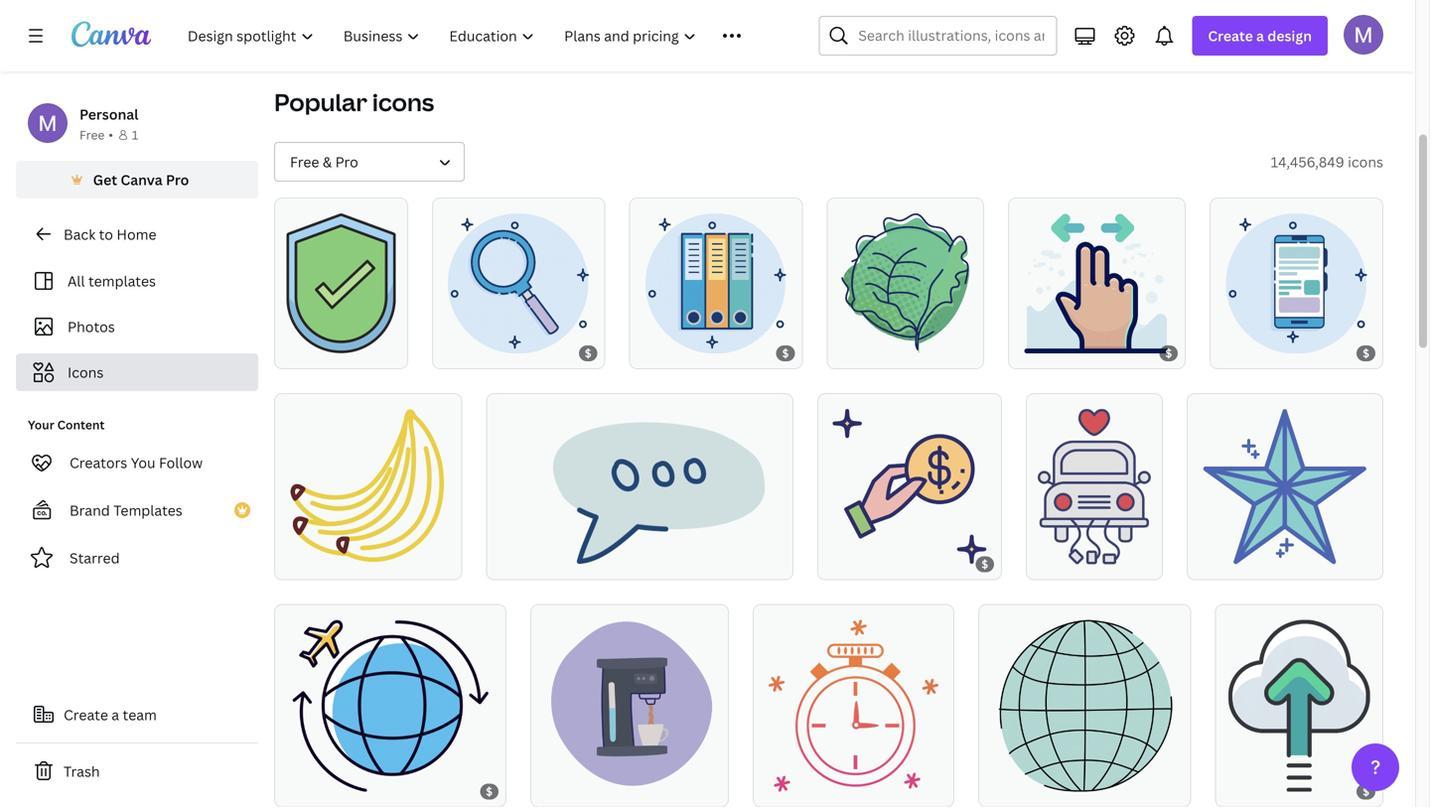 Task type: locate. For each thing, give the bounding box(es) containing it.
and right files
[[1100, 8, 1129, 29]]

all templates link
[[28, 262, 246, 300]]

None search field
[[819, 16, 1057, 56]]

create inside button
[[64, 706, 108, 725]]

free
[[79, 127, 105, 143], [290, 152, 319, 171]]

free & pro button
[[274, 142, 465, 182]]

free inside dropdown button
[[290, 152, 319, 171]]

1 vertical spatial a
[[112, 706, 119, 725]]

create for create a team
[[64, 706, 108, 725]]

create left team
[[64, 706, 108, 725]]

pro right canva
[[166, 170, 189, 189]]

a left design
[[1257, 26, 1264, 45]]

icons
[[68, 363, 104, 382]]

1 horizontal spatial pro
[[335, 152, 358, 171]]

0 horizontal spatial pro
[[166, 170, 189, 189]]

0 vertical spatial create
[[1208, 26, 1253, 45]]

and inside web and seo link
[[539, 8, 568, 29]]

create a team button
[[16, 695, 258, 735]]

travel and hotels
[[1247, 8, 1383, 29]]

$
[[585, 346, 592, 360], [782, 346, 789, 360], [1166, 346, 1172, 360], [1363, 346, 1370, 360], [982, 557, 988, 571], [486, 784, 493, 799], [1363, 784, 1370, 799]]

trash link
[[16, 752, 258, 792]]

•
[[109, 127, 113, 143]]

0 horizontal spatial a
[[112, 706, 119, 725]]

pro inside dropdown button
[[335, 152, 358, 171]]

canva
[[121, 170, 163, 189]]

and
[[539, 8, 568, 29], [974, 8, 1003, 29], [1100, 8, 1129, 29], [1299, 8, 1328, 29]]

and right travel
[[1299, 8, 1328, 29]]

brand
[[70, 501, 110, 520]]

starred
[[70, 549, 120, 568]]

1 vertical spatial free
[[290, 152, 319, 171]]

travel
[[1247, 8, 1295, 29]]

1 horizontal spatial free
[[290, 152, 319, 171]]

and for files
[[1100, 8, 1129, 29]]

0 horizontal spatial icons
[[372, 86, 434, 118]]

free & pro
[[290, 152, 358, 171]]

1 horizontal spatial a
[[1257, 26, 1264, 45]]

starred link
[[16, 538, 258, 578]]

airplane travel flying with planet fill style icon image
[[292, 620, 488, 792]]

create left design
[[1208, 26, 1253, 45]]

a left team
[[112, 706, 119, 725]]

follow
[[159, 453, 203, 472]]

1 and from the left
[[539, 8, 568, 29]]

and left seo
[[539, 8, 568, 29]]

star five pointed fill style icon image
[[1204, 409, 1367, 564]]

1 vertical spatial create
[[64, 706, 108, 725]]

pro inside button
[[166, 170, 189, 189]]

delicious coffee machine block    style icon image
[[546, 620, 714, 792]]

content
[[57, 417, 105, 433]]

magnifying glass detailed   style icon image
[[448, 214, 589, 353]]

and inside health, beauty and fashion link
[[974, 8, 1003, 29]]

pro right &
[[335, 152, 358, 171]]

14,456,849 icons
[[1271, 152, 1384, 171]]

pro for get canva pro
[[166, 170, 189, 189]]

files and folders
[[1060, 8, 1188, 29]]

14,456,849
[[1271, 152, 1345, 171]]

banana icon image
[[290, 409, 446, 564]]

$ for gesture left right image
[[1166, 346, 1172, 360]]

free left •
[[79, 127, 105, 143]]

photos link
[[28, 308, 246, 346]]

4 and from the left
[[1299, 8, 1328, 29]]

pro
[[335, 152, 358, 171], [166, 170, 189, 189]]

1 vertical spatial icons
[[1348, 152, 1384, 171]]

a for team
[[112, 706, 119, 725]]

a
[[1257, 26, 1264, 45], [112, 706, 119, 725]]

2 and from the left
[[974, 8, 1003, 29]]

3 and from the left
[[1100, 8, 1129, 29]]

to
[[99, 225, 113, 244]]

$ for airplane travel flying with planet fill style icon at left
[[486, 784, 493, 799]]

free left &
[[290, 152, 319, 171]]

sphere browser computer free form   style icon image
[[995, 620, 1175, 792]]

and inside files and folders link
[[1100, 8, 1129, 29]]

valentines theme icon image
[[1038, 409, 1151, 564]]

templates
[[113, 501, 183, 520]]

icons for 14,456,849 icons
[[1348, 152, 1384, 171]]

home
[[117, 225, 156, 244]]

health, beauty and fashion link
[[846, 0, 1067, 55]]

creators you follow
[[70, 453, 203, 472]]

$ for coin money dollar filled style icon
[[982, 557, 988, 571]]

icons up free & pro dropdown button
[[372, 86, 434, 118]]

a inside create a team button
[[112, 706, 119, 725]]

icons right 14,456,849
[[1348, 152, 1384, 171]]

top level navigation element
[[175, 16, 771, 56], [175, 16, 771, 56]]

social media
[[312, 8, 411, 29]]

and right beauty
[[974, 8, 1003, 29]]

upload speed image
[[1229, 620, 1370, 792]]

free for free •
[[79, 127, 105, 143]]

and for web
[[539, 8, 568, 29]]

talk bubble message communication icon free form image
[[512, 409, 767, 564]]

a inside create a design dropdown button
[[1257, 26, 1264, 45]]

0 vertical spatial a
[[1257, 26, 1264, 45]]

create a team
[[64, 706, 157, 725]]

and inside travel and hotels link
[[1299, 8, 1328, 29]]

you
[[131, 453, 156, 472]]

smartphone technology detailed   style icon image
[[1226, 214, 1368, 353]]

beauty
[[915, 8, 970, 29]]

0 horizontal spatial free
[[79, 127, 105, 143]]

create inside dropdown button
[[1208, 26, 1253, 45]]

create
[[1208, 26, 1253, 45], [64, 706, 108, 725]]

0 vertical spatial free
[[79, 127, 105, 143]]

trash
[[64, 762, 100, 781]]

0 vertical spatial icons
[[372, 86, 434, 118]]

creators you follow link
[[16, 443, 258, 483]]

your content
[[28, 417, 105, 433]]

1 horizontal spatial create
[[1208, 26, 1253, 45]]

icons
[[372, 86, 434, 118], [1348, 152, 1384, 171]]

0 horizontal spatial create
[[64, 706, 108, 725]]

1 horizontal spatial icons
[[1348, 152, 1384, 171]]



Task type: vqa. For each thing, say whether or not it's contained in the screenshot.
the insights.
no



Task type: describe. For each thing, give the bounding box(es) containing it.
back to home
[[64, 225, 156, 244]]

web and seo
[[501, 8, 604, 29]]

create for create a design
[[1208, 26, 1253, 45]]

web and seo link
[[465, 0, 640, 55]]

$ for office books detailed   style icons
[[782, 346, 789, 360]]

all templates
[[68, 272, 156, 291]]

health, beauty and fashion
[[854, 8, 1067, 29]]

photos
[[68, 317, 115, 336]]

$ for upload speed image
[[1363, 784, 1370, 799]]

all
[[68, 272, 85, 291]]

files
[[1060, 8, 1096, 29]]

icons for popular icons
[[372, 86, 434, 118]]

maria williams image
[[1344, 15, 1384, 54]]

fashion
[[1007, 8, 1067, 29]]

design
[[1268, 26, 1312, 45]]

cabbage icon image
[[841, 214, 970, 353]]

office books detailed   style icons image
[[645, 214, 787, 353]]

social media link
[[274, 0, 449, 55]]

your
[[28, 417, 54, 433]]

free for free & pro
[[290, 152, 319, 171]]

get canva pro button
[[16, 161, 258, 199]]

media
[[363, 8, 411, 29]]

health,
[[854, 8, 911, 29]]

back to home link
[[16, 215, 258, 254]]

popular
[[274, 86, 367, 118]]

creators
[[70, 453, 127, 472]]

team
[[123, 706, 157, 725]]

shield protection check mark internet flat line style image
[[287, 214, 396, 353]]

get
[[93, 170, 117, 189]]

social
[[312, 8, 359, 29]]

files and folders link
[[1037, 0, 1212, 55]]

web
[[501, 8, 535, 29]]

$ for magnifying glass detailed   style icon at the left top of page
[[585, 346, 592, 360]]

pro for free & pro
[[335, 152, 358, 171]]

&
[[323, 152, 332, 171]]

seo
[[572, 8, 604, 29]]

hotels
[[1332, 8, 1383, 29]]

brand templates link
[[16, 491, 258, 530]]

and for travel
[[1299, 8, 1328, 29]]

popular icons
[[274, 86, 434, 118]]

folders
[[1133, 8, 1188, 29]]

create a design button
[[1192, 16, 1328, 56]]

isolated chronometer gradient design image
[[769, 620, 939, 792]]

create a design
[[1208, 26, 1312, 45]]

get canva pro
[[93, 170, 189, 189]]

$ for smartphone technology detailed   style icon
[[1363, 346, 1370, 360]]

free •
[[79, 127, 113, 143]]

Search search field
[[859, 17, 1044, 55]]

gesture left right image
[[1025, 214, 1170, 353]]

templates
[[88, 272, 156, 291]]

brand templates
[[70, 501, 183, 520]]

personal
[[79, 105, 138, 124]]

back
[[64, 225, 96, 244]]

coin money dollar filled style icon image
[[833, 409, 987, 564]]

1
[[132, 127, 138, 143]]

travel and hotels link
[[1228, 0, 1403, 55]]

a for design
[[1257, 26, 1264, 45]]



